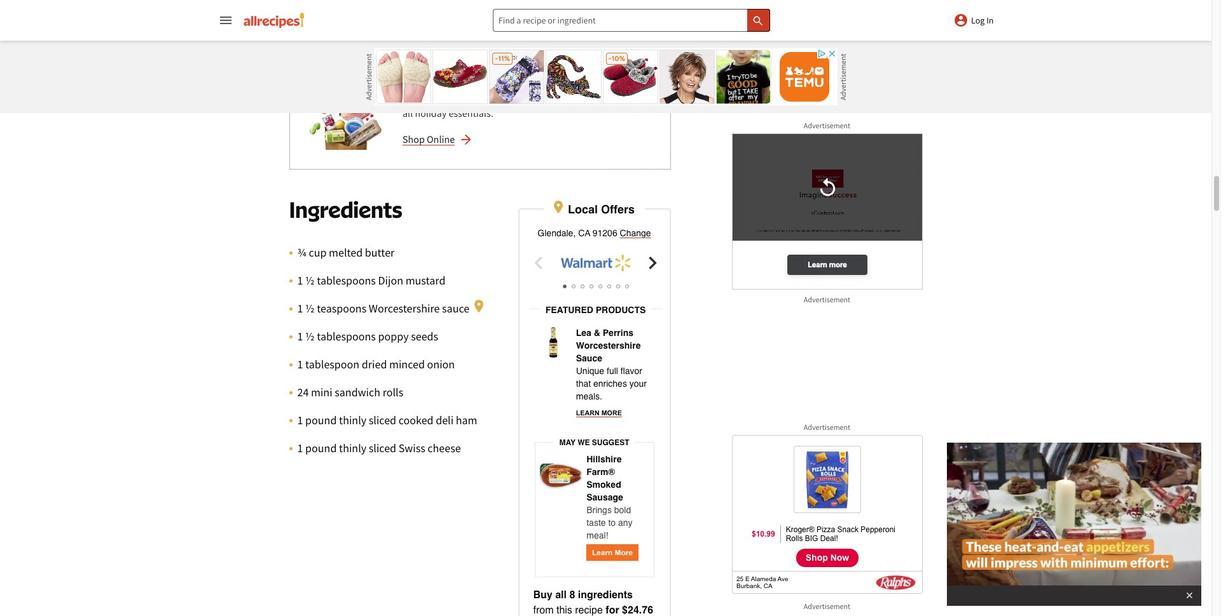 Task type: describe. For each thing, give the bounding box(es) containing it.
1 for 1 ½ tablespoons dijon mustard
[[297, 273, 303, 288]]

24 mini sandwich rolls
[[297, 385, 403, 400]]

onion
[[427, 357, 455, 372]]

bold
[[614, 505, 631, 516]]

taste
[[587, 518, 606, 528]]

log in
[[971, 15, 994, 26]]

search image
[[752, 14, 765, 27]]

1 tablespoon dried minced onion
[[297, 357, 455, 372]]

minced
[[389, 357, 425, 372]]

hillshire farm® smoked sausage brings bold taste to any meal!
[[587, 455, 633, 541]]

91206
[[593, 228, 617, 238]]

ham
[[456, 413, 477, 428]]

log in link
[[953, 13, 994, 28]]

products
[[596, 305, 646, 315]]

teaspoons
[[317, 301, 366, 316]]

full
[[607, 366, 618, 376]]

featured products
[[543, 305, 648, 315]]

flavor
[[621, 366, 642, 376]]

learn
[[576, 409, 600, 417]]

walmart logo image
[[551, 250, 640, 276]]

offers
[[601, 203, 635, 216]]

seeds
[[411, 329, 438, 344]]

dried
[[362, 357, 387, 372]]

1 for 1 tablespoon dried minced onion
[[297, 357, 303, 372]]

1 ½ tablespoons poppy seeds
[[297, 329, 438, 344]]

swiss
[[399, 441, 425, 456]]

that
[[576, 379, 591, 389]]

local
[[568, 203, 598, 216]]

glendale,
[[538, 228, 576, 238]]

1 for 1 pound thinly sliced swiss cheese
[[297, 441, 303, 456]]

log in banner
[[0, 0, 1212, 617]]

sliced for swiss
[[369, 441, 396, 456]]

sliced for cooked
[[369, 413, 396, 428]]

thinly for thinly sliced cooked deli ham
[[339, 413, 366, 428]]

in
[[986, 15, 994, 26]]

none search field inside log in banner
[[493, 9, 770, 32]]

cup
[[309, 245, 327, 260]]

cooked
[[399, 413, 433, 428]]

featured
[[545, 305, 593, 315]]

thinly for thinly sliced swiss cheese
[[339, 441, 366, 456]]

pound for thinly sliced swiss cheese
[[305, 441, 337, 456]]

sausage
[[587, 493, 623, 503]]

mustard
[[406, 273, 445, 288]]

¾ cup melted butter
[[297, 245, 395, 260]]

tablespoons for dijon mustard
[[317, 273, 376, 288]]

glendale, ca 91206 change
[[538, 228, 651, 238]]

dijon
[[378, 273, 403, 288]]

may we suggest
[[559, 439, 629, 448]]

1 for 1 ½ teaspoons worcestershire sauce
[[297, 301, 303, 316]]

suggest
[[592, 439, 629, 448]]

buy
[[533, 590, 552, 602]]

1 ½ tablespoons dijon mustard
[[297, 273, 445, 288]]

perrins
[[603, 328, 633, 338]]

hillshire
[[587, 455, 622, 465]]

any
[[618, 518, 633, 528]]

sauce
[[576, 353, 602, 364]]

1 pound thinly sliced cooked deli ham
[[297, 413, 477, 428]]

local offers
[[568, 203, 635, 216]]

ingredients
[[578, 590, 633, 602]]



Task type: vqa. For each thing, say whether or not it's contained in the screenshot.


Task type: locate. For each thing, give the bounding box(es) containing it.
learn more button
[[576, 409, 622, 418]]

1 1 from the top
[[297, 273, 303, 288]]

Find a recipe or ingredient text field
[[493, 9, 770, 32]]

pound
[[305, 413, 337, 428], [305, 441, 337, 456]]

1 tablespoons from the top
[[317, 273, 376, 288]]

meals.
[[576, 392, 602, 402]]

brings
[[587, 505, 612, 516]]

ca
[[578, 228, 590, 238]]

change button
[[620, 227, 651, 240]]

1 vertical spatial tablespoons
[[317, 329, 376, 344]]

0 horizontal spatial worcestershire
[[369, 301, 440, 316]]

we
[[578, 439, 590, 448]]

1 pound from the top
[[305, 413, 337, 428]]

1 pound thinly sliced swiss cheese
[[297, 441, 461, 456]]

0 vertical spatial sliced
[[369, 413, 396, 428]]

worcestershire down 'perrins'
[[576, 341, 641, 351]]

1 for 1 ½ tablespoons poppy seeds
[[297, 329, 303, 344]]

2 sliced from the top
[[369, 441, 396, 456]]

all
[[555, 590, 567, 602]]

1 vertical spatial sliced
[[369, 441, 396, 456]]

sliced down 1 pound thinly sliced cooked deli ham
[[369, 441, 396, 456]]

tablespoons
[[317, 273, 376, 288], [317, 329, 376, 344]]

4 1 from the top
[[297, 357, 303, 372]]

worcestershire up poppy
[[369, 301, 440, 316]]

melted
[[329, 245, 363, 260]]

tablespoons for poppy seeds
[[317, 329, 376, 344]]

1 ½ teaspoons worcestershire sauce
[[297, 301, 469, 316]]

2 pound from the top
[[305, 441, 337, 456]]

5 1 from the top
[[297, 413, 303, 428]]

learn more
[[576, 409, 622, 417]]

menu image
[[218, 13, 233, 28]]

½ up tablespoon
[[305, 329, 315, 344]]

½ down "cup"
[[305, 273, 315, 288]]

offer for lea & perrins worcestershire sauce image
[[536, 327, 570, 359]]

sliced up 1 pound thinly sliced swiss cheese
[[369, 413, 396, 428]]

more
[[601, 409, 622, 417]]

1 sliced from the top
[[369, 413, 396, 428]]

poppy
[[378, 329, 409, 344]]

1 thinly from the top
[[339, 413, 366, 428]]

½ for 1 ½ tablespoons poppy seeds
[[305, 329, 315, 344]]

None search field
[[493, 9, 770, 32]]

sandwich
[[335, 385, 380, 400]]

log
[[971, 15, 985, 26]]

6 1 from the top
[[297, 441, 303, 456]]

meal!
[[587, 531, 608, 541]]

lea
[[576, 328, 591, 338]]

1 ½ from the top
[[305, 273, 315, 288]]

24
[[297, 385, 309, 400]]

tablespoons down "teaspoons"
[[317, 329, 376, 344]]

&
[[594, 328, 600, 338]]

unique
[[576, 366, 604, 376]]

1
[[297, 273, 303, 288], [297, 301, 303, 316], [297, 329, 303, 344], [297, 357, 303, 372], [297, 413, 303, 428], [297, 441, 303, 456]]

2 1 from the top
[[297, 301, 303, 316]]

pound for thinly sliced cooked deli ham
[[305, 413, 337, 428]]

learnmore image
[[587, 545, 638, 562]]

2 vertical spatial ½
[[305, 329, 315, 344]]

1 vertical spatial pound
[[305, 441, 337, 456]]

8
[[569, 590, 575, 602]]

½ for 1 ½ teaspoons worcestershire sauce
[[305, 301, 315, 316]]

½ left "teaspoons"
[[305, 301, 315, 316]]

deli
[[436, 413, 454, 428]]

ingredients
[[289, 196, 402, 223]]

farm®
[[587, 467, 615, 477]]

1 for 1 pound thinly sliced cooked deli ham
[[297, 413, 303, 428]]

to
[[608, 518, 616, 528]]

½ for 1 ½ tablespoons dijon mustard
[[305, 273, 315, 288]]

thinly down 24 mini sandwich rolls
[[339, 413, 366, 428]]

½
[[305, 273, 315, 288], [305, 301, 315, 316], [305, 329, 315, 344]]

sauce
[[442, 301, 469, 316]]

tablespoon
[[305, 357, 359, 372]]

thinly
[[339, 413, 366, 428], [339, 441, 366, 456]]

home image
[[243, 13, 304, 28]]

rolls
[[383, 385, 403, 400]]

cheese
[[428, 441, 461, 456]]

0 vertical spatial thinly
[[339, 413, 366, 428]]

0 vertical spatial tablespoons
[[317, 273, 376, 288]]

3 1 from the top
[[297, 329, 303, 344]]

account image
[[953, 13, 969, 28]]

1 vertical spatial worcestershire
[[576, 341, 641, 351]]

smoked
[[587, 480, 621, 490]]

butter
[[365, 245, 395, 260]]

1 horizontal spatial worcestershire
[[576, 341, 641, 351]]

2 ½ from the top
[[305, 301, 315, 316]]

1 vertical spatial thinly
[[339, 441, 366, 456]]

advertisement region
[[289, 18, 671, 178], [374, 48, 837, 106], [732, 134, 922, 293]]

unique full flavor that enriches your meals.
[[576, 366, 647, 402]]

tablespoons down ¾ cup melted butter at the left of page
[[317, 273, 376, 288]]

¾
[[297, 245, 306, 260]]

worcestershire
[[369, 301, 440, 316], [576, 341, 641, 351]]

0 vertical spatial worcestershire
[[369, 301, 440, 316]]

mini
[[311, 385, 332, 400]]

buy all 8 ingredients
[[533, 590, 633, 602]]

0 vertical spatial pound
[[305, 413, 337, 428]]

3 ½ from the top
[[305, 329, 315, 344]]

worcestershire for perrins
[[576, 341, 641, 351]]

thinly down 1 pound thinly sliced cooked deli ham
[[339, 441, 366, 456]]

lea & perrins worcestershire sauce
[[576, 328, 641, 364]]

enriches
[[593, 379, 627, 389]]

worcestershire for teaspoons
[[369, 301, 440, 316]]

may
[[559, 439, 576, 448]]

0 vertical spatial ½
[[305, 273, 315, 288]]

your
[[629, 379, 647, 389]]

change
[[620, 228, 651, 238]]

2 tablespoons from the top
[[317, 329, 376, 344]]

sliced
[[369, 413, 396, 428], [369, 441, 396, 456]]

1 vertical spatial ½
[[305, 301, 315, 316]]

2 thinly from the top
[[339, 441, 366, 456]]



